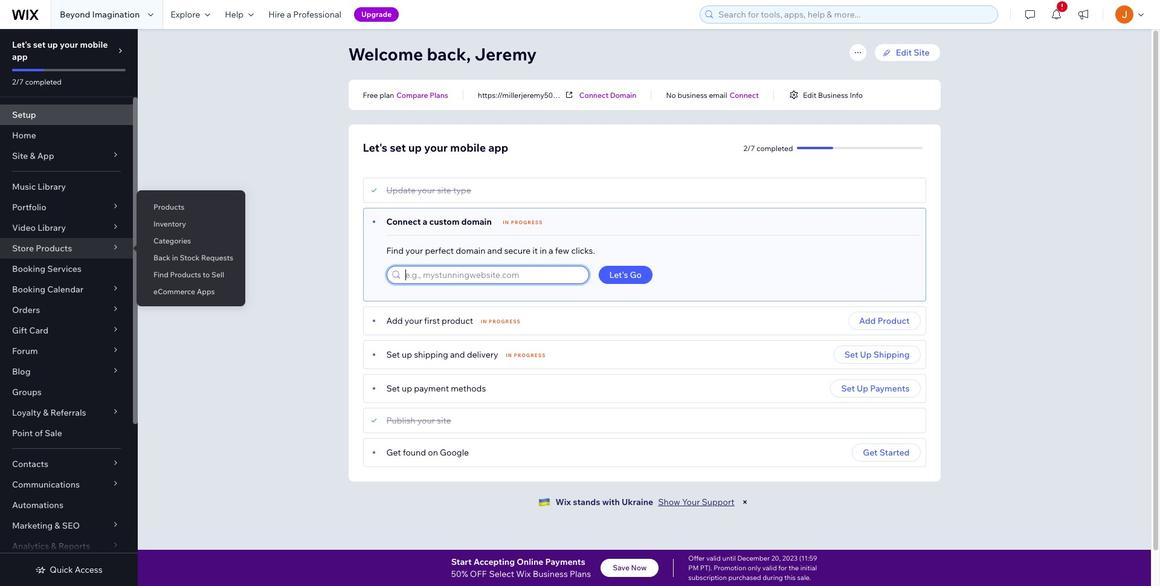 Task type: vqa. For each thing, say whether or not it's contained in the screenshot.
text box
no



Task type: describe. For each thing, give the bounding box(es) containing it.
your
[[682, 497, 700, 508]]

gift
[[12, 325, 27, 336]]

0 horizontal spatial and
[[450, 349, 465, 360]]

in inside "link"
[[172, 253, 178, 262]]

store products
[[12, 243, 72, 254]]

connect domain link
[[580, 89, 637, 100]]

1 horizontal spatial set
[[390, 141, 406, 155]]

site for publish your site
[[437, 415, 451, 426]]

let's inside let's go button
[[610, 270, 628, 280]]

app inside let's set up your mobile app
[[12, 51, 28, 62]]

site & app button
[[0, 146, 133, 166]]

0 vertical spatial products
[[154, 202, 185, 212]]

0 horizontal spatial valid
[[707, 554, 721, 563]]

inventory
[[154, 219, 186, 228]]

edit business info button
[[789, 89, 863, 100]]

orders button
[[0, 300, 133, 320]]

connect for connect domain
[[580, 90, 609, 99]]

& for analytics
[[51, 541, 57, 552]]

store products button
[[0, 238, 133, 259]]

on
[[428, 447, 438, 458]]

requests
[[201, 253, 233, 262]]

& for site
[[30, 151, 35, 161]]

1 horizontal spatial completed
[[757, 144, 793, 153]]

plan
[[380, 90, 394, 99]]

your for publish
[[418, 415, 435, 426]]

2 horizontal spatial a
[[549, 245, 553, 256]]

store
[[12, 243, 34, 254]]

off
[[470, 569, 487, 580]]

accepting
[[474, 557, 515, 568]]

apps
[[197, 287, 215, 296]]

back in stock requests link
[[137, 248, 245, 268]]

clicks.
[[571, 245, 595, 256]]

pm
[[689, 564, 699, 572]]

publish your site
[[387, 415, 451, 426]]

sale.
[[798, 574, 811, 582]]

email
[[709, 90, 728, 99]]

your for find
[[406, 245, 423, 256]]

imagination
[[92, 9, 140, 20]]

find for find products to sell
[[154, 270, 168, 279]]

mobile inside sidebar element
[[80, 39, 108, 50]]

quick access button
[[35, 565, 103, 575]]

booking calendar button
[[0, 279, 133, 300]]

connect link
[[730, 89, 759, 100]]

sell
[[212, 270, 224, 279]]

plans inside start accepting online payments 50% off select wix business plans
[[570, 569, 591, 580]]

0 vertical spatial site
[[914, 47, 930, 58]]

communications
[[12, 479, 80, 490]]

site inside dropdown button
[[12, 151, 28, 161]]

edit business info
[[803, 90, 863, 99]]

get for get found on google
[[387, 447, 401, 458]]

back in stock requests
[[154, 253, 233, 262]]

domain for perfect
[[456, 245, 486, 256]]

up inside let's set up your mobile app
[[47, 39, 58, 50]]

set inside let's set up your mobile app
[[33, 39, 46, 50]]

analytics & reports
[[12, 541, 90, 552]]

setup link
[[0, 105, 133, 125]]

a for professional
[[287, 9, 291, 20]]

forum
[[12, 346, 38, 357]]

portfolio
[[12, 202, 46, 213]]

get found on google
[[387, 447, 469, 458]]

back
[[154, 253, 170, 262]]

a for custom
[[423, 216, 428, 227]]

marketing & seo button
[[0, 516, 133, 536]]

let's set up your mobile app inside sidebar element
[[12, 39, 108, 62]]

automations link
[[0, 495, 133, 516]]

help button
[[218, 0, 261, 29]]

blog button
[[0, 361, 133, 382]]

reports
[[58, 541, 90, 552]]

ukraine
[[622, 497, 654, 508]]

compare plans link
[[397, 89, 448, 100]]

loyalty & referrals
[[12, 407, 86, 418]]

compare
[[397, 90, 428, 99]]

1 horizontal spatial let's
[[363, 141, 388, 155]]

methods
[[451, 383, 486, 394]]

business
[[678, 90, 708, 99]]

find your perfect domain and secure it in a few clicks.
[[387, 245, 595, 256]]

welcome back, jeremy
[[348, 44, 537, 65]]

initial
[[801, 564, 817, 572]]

show
[[658, 497, 681, 508]]

type
[[453, 185, 471, 196]]

blog
[[12, 366, 31, 377]]

find products to sell link
[[137, 265, 245, 285]]

site & app
[[12, 151, 54, 161]]

explore
[[171, 9, 200, 20]]

your inside let's set up your mobile app
[[60, 39, 78, 50]]

1 horizontal spatial and
[[488, 245, 502, 256]]

marketing & seo
[[12, 520, 80, 531]]

referrals
[[50, 407, 86, 418]]

edit site link
[[874, 44, 941, 62]]

edit for edit site
[[896, 47, 912, 58]]

get started
[[863, 447, 910, 458]]

select
[[489, 569, 514, 580]]

in for set up shipping and delivery
[[506, 352, 512, 358]]

jeremy
[[475, 44, 537, 65]]

1 horizontal spatial app
[[489, 141, 509, 155]]

up for payments
[[857, 383, 869, 394]]

it
[[533, 245, 538, 256]]

products for find products to sell
[[170, 270, 201, 279]]

home
[[12, 130, 36, 141]]

services
[[47, 264, 82, 274]]

december
[[738, 554, 770, 563]]

booking services link
[[0, 259, 133, 279]]

welcome
[[348, 44, 423, 65]]

set up payments
[[842, 383, 910, 394]]

find products to sell
[[154, 270, 224, 279]]

add product
[[860, 316, 910, 326]]

connect for connect a custom domain
[[387, 216, 421, 227]]



Task type: locate. For each thing, give the bounding box(es) containing it.
0 horizontal spatial set
[[33, 39, 46, 50]]

ecommerce apps
[[154, 287, 215, 296]]

now
[[631, 563, 647, 572]]

library up store products
[[38, 222, 66, 233]]

1 horizontal spatial wix
[[556, 497, 571, 508]]

1 add from the left
[[387, 316, 403, 326]]

0 horizontal spatial in
[[172, 253, 178, 262]]

valid up pt).
[[707, 554, 721, 563]]

0 vertical spatial in progress
[[503, 219, 543, 225]]

booking calendar
[[12, 284, 84, 295]]

up for shipping
[[860, 349, 872, 360]]

1 vertical spatial plans
[[570, 569, 591, 580]]

set for set up shipping
[[845, 349, 859, 360]]

1 vertical spatial 2/7
[[744, 144, 755, 153]]

0 horizontal spatial let's set up your mobile app
[[12, 39, 108, 62]]

payments inside set up payments button
[[871, 383, 910, 394]]

mobile up type
[[450, 141, 486, 155]]

0 vertical spatial payments
[[871, 383, 910, 394]]

set for set up shipping and delivery
[[387, 349, 400, 360]]

0 vertical spatial progress
[[511, 219, 543, 225]]

1 vertical spatial payments
[[546, 557, 586, 568]]

edit
[[896, 47, 912, 58], [803, 90, 817, 99]]

up left shipping
[[860, 349, 872, 360]]

video library button
[[0, 218, 133, 238]]

1 horizontal spatial get
[[863, 447, 878, 458]]

1 vertical spatial products
[[36, 243, 72, 254]]

in
[[503, 219, 510, 225], [481, 319, 487, 325], [506, 352, 512, 358]]

add for add product
[[860, 316, 876, 326]]

products up ecommerce apps
[[170, 270, 201, 279]]

0 vertical spatial up
[[860, 349, 872, 360]]

& inside 'dropdown button'
[[55, 520, 60, 531]]

0 horizontal spatial add
[[387, 316, 403, 326]]

0 vertical spatial let's
[[12, 39, 31, 50]]

0 vertical spatial and
[[488, 245, 502, 256]]

and left secure
[[488, 245, 502, 256]]

booking for booking services
[[12, 264, 45, 274]]

professional
[[293, 9, 342, 20]]

seo
[[62, 520, 80, 531]]

set for set up payments
[[842, 383, 855, 394]]

free
[[363, 90, 378, 99]]

payments
[[871, 383, 910, 394], [546, 557, 586, 568]]

1 vertical spatial and
[[450, 349, 465, 360]]

contacts button
[[0, 454, 133, 475]]

progress
[[511, 219, 543, 225], [489, 319, 521, 325], [514, 352, 546, 358]]

1 horizontal spatial add
[[860, 316, 876, 326]]

loyalty
[[12, 407, 41, 418]]

1 vertical spatial app
[[489, 141, 509, 155]]

secure
[[504, 245, 531, 256]]

payments right online
[[546, 557, 586, 568]]

2/7 completed inside sidebar element
[[12, 77, 62, 86]]

connect down update
[[387, 216, 421, 227]]

connect left domain
[[580, 90, 609, 99]]

0 vertical spatial edit
[[896, 47, 912, 58]]

get left started on the bottom
[[863, 447, 878, 458]]

1 vertical spatial business
[[533, 569, 568, 580]]

access
[[75, 565, 103, 575]]

0 vertical spatial in
[[503, 219, 510, 225]]

1 vertical spatial in
[[481, 319, 487, 325]]

up down set up shipping button
[[857, 383, 869, 394]]

in right it
[[540, 245, 547, 256]]

1 vertical spatial booking
[[12, 284, 45, 295]]

your down beyond
[[60, 39, 78, 50]]

connect right email
[[730, 90, 759, 99]]

during
[[763, 574, 783, 582]]

your right update
[[418, 185, 435, 196]]

loyalty & referrals button
[[0, 403, 133, 423]]

& left app
[[30, 151, 35, 161]]

2/7 up the setup
[[12, 77, 24, 86]]

0 vertical spatial a
[[287, 9, 291, 20]]

and left delivery
[[450, 349, 465, 360]]

0 horizontal spatial completed
[[25, 77, 62, 86]]

in for connect a custom domain
[[503, 219, 510, 225]]

1 vertical spatial edit
[[803, 90, 817, 99]]

domain right custom
[[462, 216, 492, 227]]

site down set up payment methods on the left bottom of the page
[[437, 415, 451, 426]]

show your support button
[[658, 497, 735, 508]]

back,
[[427, 44, 471, 65]]

music library link
[[0, 177, 133, 197]]

payments down shipping
[[871, 383, 910, 394]]

set up payment methods
[[387, 383, 486, 394]]

0 horizontal spatial plans
[[430, 90, 448, 99]]

Search for tools, apps, help & more... field
[[715, 6, 994, 23]]

in progress for set up shipping and delivery
[[506, 352, 546, 358]]

your up "update your site type"
[[424, 141, 448, 155]]

publish
[[387, 415, 416, 426]]

help
[[225, 9, 244, 20]]

2 library from the top
[[38, 222, 66, 233]]

0 horizontal spatial edit
[[803, 90, 817, 99]]

50%
[[451, 569, 468, 580]]

only
[[748, 564, 761, 572]]

support
[[702, 497, 735, 508]]

offer valid until december 20, 2023 (11:59 pm pt). promotion only valid for the initial subscription purchased during this sale.
[[689, 554, 818, 582]]

library for music library
[[38, 181, 66, 192]]

in right delivery
[[506, 352, 512, 358]]

edit for edit business info
[[803, 90, 817, 99]]

1 vertical spatial domain
[[456, 245, 486, 256]]

edit site
[[896, 47, 930, 58]]

update your site type
[[387, 185, 471, 196]]

1 horizontal spatial in
[[540, 245, 547, 256]]

2/7
[[12, 77, 24, 86], [744, 144, 755, 153]]

valid up the during
[[763, 564, 777, 572]]

point of sale link
[[0, 423, 133, 444]]

in for add your first product
[[481, 319, 487, 325]]

site for update your site type
[[437, 185, 451, 196]]

2 vertical spatial in
[[506, 352, 512, 358]]

a left custom
[[423, 216, 428, 227]]

business down online
[[533, 569, 568, 580]]

0 horizontal spatial 2/7
[[12, 77, 24, 86]]

1 horizontal spatial a
[[423, 216, 428, 227]]

0 horizontal spatial let's
[[12, 39, 31, 50]]

2023
[[783, 554, 798, 563]]

0 vertical spatial 2/7
[[12, 77, 24, 86]]

get inside button
[[863, 447, 878, 458]]

in up secure
[[503, 219, 510, 225]]

valid
[[707, 554, 721, 563], [763, 564, 777, 572]]

and
[[488, 245, 502, 256], [450, 349, 465, 360]]

wix stands with ukraine show your support
[[556, 497, 735, 508]]

your for update
[[418, 185, 435, 196]]

home link
[[0, 125, 133, 146]]

1 horizontal spatial site
[[914, 47, 930, 58]]

a left few
[[549, 245, 553, 256]]

2 vertical spatial progress
[[514, 352, 546, 358]]

1 vertical spatial library
[[38, 222, 66, 233]]

business inside start accepting online payments 50% off select wix business plans
[[533, 569, 568, 580]]

0 vertical spatial library
[[38, 181, 66, 192]]

2 vertical spatial in progress
[[506, 352, 546, 358]]

products inside popup button
[[36, 243, 72, 254]]

your for add
[[405, 316, 422, 326]]

business left the info at right
[[818, 90, 848, 99]]

ecommerce
[[154, 287, 195, 296]]

your left first
[[405, 316, 422, 326]]

get left found
[[387, 447, 401, 458]]

for
[[779, 564, 787, 572]]

progress up delivery
[[489, 319, 521, 325]]

wix inside start accepting online payments 50% off select wix business plans
[[516, 569, 531, 580]]

2 vertical spatial a
[[549, 245, 553, 256]]

booking for booking calendar
[[12, 284, 45, 295]]

progress for set up shipping and delivery
[[514, 352, 546, 358]]

2 site from the top
[[437, 415, 451, 426]]

a right hire
[[287, 9, 291, 20]]

set up payments button
[[831, 380, 921, 398]]

1 vertical spatial in progress
[[481, 319, 521, 325]]

0 horizontal spatial site
[[12, 151, 28, 161]]

set up shipping button
[[834, 346, 921, 364]]

products up inventory
[[154, 202, 185, 212]]

1 horizontal spatial business
[[818, 90, 848, 99]]

2 horizontal spatial connect
[[730, 90, 759, 99]]

in progress up secure
[[503, 219, 543, 225]]

connect domain
[[580, 90, 637, 99]]

products for store products
[[36, 243, 72, 254]]

custom
[[429, 216, 460, 227]]

add
[[387, 316, 403, 326], [860, 316, 876, 326]]

set
[[33, 39, 46, 50], [390, 141, 406, 155]]

1 horizontal spatial 2/7 completed
[[744, 144, 793, 153]]

save now
[[613, 563, 647, 572]]

edit inside button
[[803, 90, 817, 99]]

delivery
[[467, 349, 498, 360]]

free plan compare plans
[[363, 90, 448, 99]]

e.g., mystunningwebsite.com field
[[402, 267, 585, 283]]

add product button
[[849, 312, 921, 330]]

progress right delivery
[[514, 352, 546, 358]]

0 vertical spatial completed
[[25, 77, 62, 86]]

get for get started
[[863, 447, 878, 458]]

0 vertical spatial site
[[437, 185, 451, 196]]

completed inside sidebar element
[[25, 77, 62, 86]]

communications button
[[0, 475, 133, 495]]

connect
[[580, 90, 609, 99], [730, 90, 759, 99], [387, 216, 421, 227]]

0 horizontal spatial payments
[[546, 557, 586, 568]]

library for video library
[[38, 222, 66, 233]]

0 vertical spatial mobile
[[80, 39, 108, 50]]

products up booking services
[[36, 243, 72, 254]]

1 vertical spatial progress
[[489, 319, 521, 325]]

let's set up your mobile app up "update your site type"
[[363, 141, 509, 155]]

2 booking from the top
[[12, 284, 45, 295]]

online
[[517, 557, 544, 568]]

1 horizontal spatial payments
[[871, 383, 910, 394]]

a
[[287, 9, 291, 20], [423, 216, 428, 227], [549, 245, 553, 256]]

beyond
[[60, 9, 90, 20]]

in progress for connect a custom domain
[[503, 219, 543, 225]]

found
[[403, 447, 426, 458]]

1 vertical spatial site
[[12, 151, 28, 161]]

video
[[12, 222, 36, 233]]

this
[[785, 574, 796, 582]]

plans right compare on the top left of page
[[430, 90, 448, 99]]

add left product
[[860, 316, 876, 326]]

products link
[[137, 197, 245, 218]]

1 horizontal spatial 2/7
[[744, 144, 755, 153]]

get started button
[[852, 444, 921, 462]]

2 vertical spatial let's
[[610, 270, 628, 280]]

0 horizontal spatial connect
[[387, 216, 421, 227]]

2 horizontal spatial let's
[[610, 270, 628, 280]]

calendar
[[47, 284, 84, 295]]

set for set up payment methods
[[387, 383, 400, 394]]

1 vertical spatial valid
[[763, 564, 777, 572]]

1 vertical spatial find
[[154, 270, 168, 279]]

0 vertical spatial valid
[[707, 554, 721, 563]]

1 horizontal spatial connect
[[580, 90, 609, 99]]

site left type
[[437, 185, 451, 196]]

categories link
[[137, 231, 245, 251]]

2 add from the left
[[860, 316, 876, 326]]

1 library from the top
[[38, 181, 66, 192]]

1 site from the top
[[437, 185, 451, 196]]

1 vertical spatial let's
[[363, 141, 388, 155]]

business inside button
[[818, 90, 848, 99]]

plans left save
[[570, 569, 591, 580]]

1 horizontal spatial valid
[[763, 564, 777, 572]]

connect a custom domain
[[387, 216, 492, 227]]

library inside dropdown button
[[38, 222, 66, 233]]

1 booking from the top
[[12, 264, 45, 274]]

hire a professional
[[268, 9, 342, 20]]

find down back
[[154, 270, 168, 279]]

wix down online
[[516, 569, 531, 580]]

info
[[850, 90, 863, 99]]

domain for custom
[[462, 216, 492, 227]]

find for find your perfect domain and secure it in a few clicks.
[[387, 245, 404, 256]]

wix left stands
[[556, 497, 571, 508]]

progress for add your first product
[[489, 319, 521, 325]]

mobile down beyond imagination at top
[[80, 39, 108, 50]]

add inside button
[[860, 316, 876, 326]]

business
[[818, 90, 848, 99], [533, 569, 568, 580]]

forum button
[[0, 341, 133, 361]]

sidebar element
[[0, 29, 138, 586]]

2/7 inside sidebar element
[[12, 77, 24, 86]]

your left perfect
[[406, 245, 423, 256]]

booking up orders
[[12, 284, 45, 295]]

shipping
[[414, 349, 448, 360]]

0 horizontal spatial business
[[533, 569, 568, 580]]

let's inside let's set up your mobile app
[[12, 39, 31, 50]]

1 vertical spatial 2/7 completed
[[744, 144, 793, 153]]

in right "product"
[[481, 319, 487, 325]]

domain right perfect
[[456, 245, 486, 256]]

gift card button
[[0, 320, 133, 341]]

2/7 completed down connect link
[[744, 144, 793, 153]]

0 horizontal spatial mobile
[[80, 39, 108, 50]]

categories
[[154, 236, 191, 245]]

video library
[[12, 222, 66, 233]]

2/7 down connect link
[[744, 144, 755, 153]]

in right back
[[172, 253, 178, 262]]

quick
[[50, 565, 73, 575]]

0 horizontal spatial wix
[[516, 569, 531, 580]]

0 horizontal spatial get
[[387, 447, 401, 458]]

1 horizontal spatial edit
[[896, 47, 912, 58]]

in progress up delivery
[[481, 319, 521, 325]]

add for add your first product
[[387, 316, 403, 326]]

booking down store
[[12, 264, 45, 274]]

& for marketing
[[55, 520, 60, 531]]

0 horizontal spatial app
[[12, 51, 28, 62]]

0 horizontal spatial a
[[287, 9, 291, 20]]

1 horizontal spatial let's set up your mobile app
[[363, 141, 509, 155]]

1 horizontal spatial plans
[[570, 569, 591, 580]]

payments inside start accepting online payments 50% off select wix business plans
[[546, 557, 586, 568]]

1 vertical spatial wix
[[516, 569, 531, 580]]

2 get from the left
[[863, 447, 878, 458]]

0 vertical spatial wix
[[556, 497, 571, 508]]

1 vertical spatial let's set up your mobile app
[[363, 141, 509, 155]]

& for loyalty
[[43, 407, 49, 418]]

booking inside dropdown button
[[12, 284, 45, 295]]

1 get from the left
[[387, 447, 401, 458]]

& inside popup button
[[51, 541, 57, 552]]

& inside dropdown button
[[30, 151, 35, 161]]

find left perfect
[[387, 245, 404, 256]]

0 vertical spatial 2/7 completed
[[12, 77, 62, 86]]

& left reports
[[51, 541, 57, 552]]

& left seo
[[55, 520, 60, 531]]

started
[[880, 447, 910, 458]]

with
[[602, 497, 620, 508]]

1 vertical spatial site
[[437, 415, 451, 426]]

mobile
[[80, 39, 108, 50], [450, 141, 486, 155]]

0 vertical spatial app
[[12, 51, 28, 62]]

first
[[424, 316, 440, 326]]

& inside dropdown button
[[43, 407, 49, 418]]

1 horizontal spatial find
[[387, 245, 404, 256]]

0 horizontal spatial 2/7 completed
[[12, 77, 62, 86]]

save now button
[[601, 559, 659, 577]]

the
[[789, 564, 799, 572]]

1 vertical spatial mobile
[[450, 141, 486, 155]]

0 vertical spatial plans
[[430, 90, 448, 99]]

library up the portfolio dropdown button
[[38, 181, 66, 192]]

domain
[[610, 90, 637, 99]]

1 vertical spatial up
[[857, 383, 869, 394]]

1 vertical spatial set
[[390, 141, 406, 155]]

shipping
[[874, 349, 910, 360]]

progress up it
[[511, 219, 543, 225]]

progress for connect a custom domain
[[511, 219, 543, 225]]

add left first
[[387, 316, 403, 326]]

app
[[37, 151, 54, 161]]

set up shipping
[[845, 349, 910, 360]]

0 vertical spatial domain
[[462, 216, 492, 227]]

2/7 completed up the setup
[[12, 77, 62, 86]]

0 horizontal spatial find
[[154, 270, 168, 279]]

let's set up your mobile app down beyond
[[12, 39, 108, 62]]

your right publish
[[418, 415, 435, 426]]

in progress for add your first product
[[481, 319, 521, 325]]

1 vertical spatial completed
[[757, 144, 793, 153]]

0 vertical spatial set
[[33, 39, 46, 50]]

1 horizontal spatial mobile
[[450, 141, 486, 155]]

in progress right delivery
[[506, 352, 546, 358]]

& right loyalty
[[43, 407, 49, 418]]



